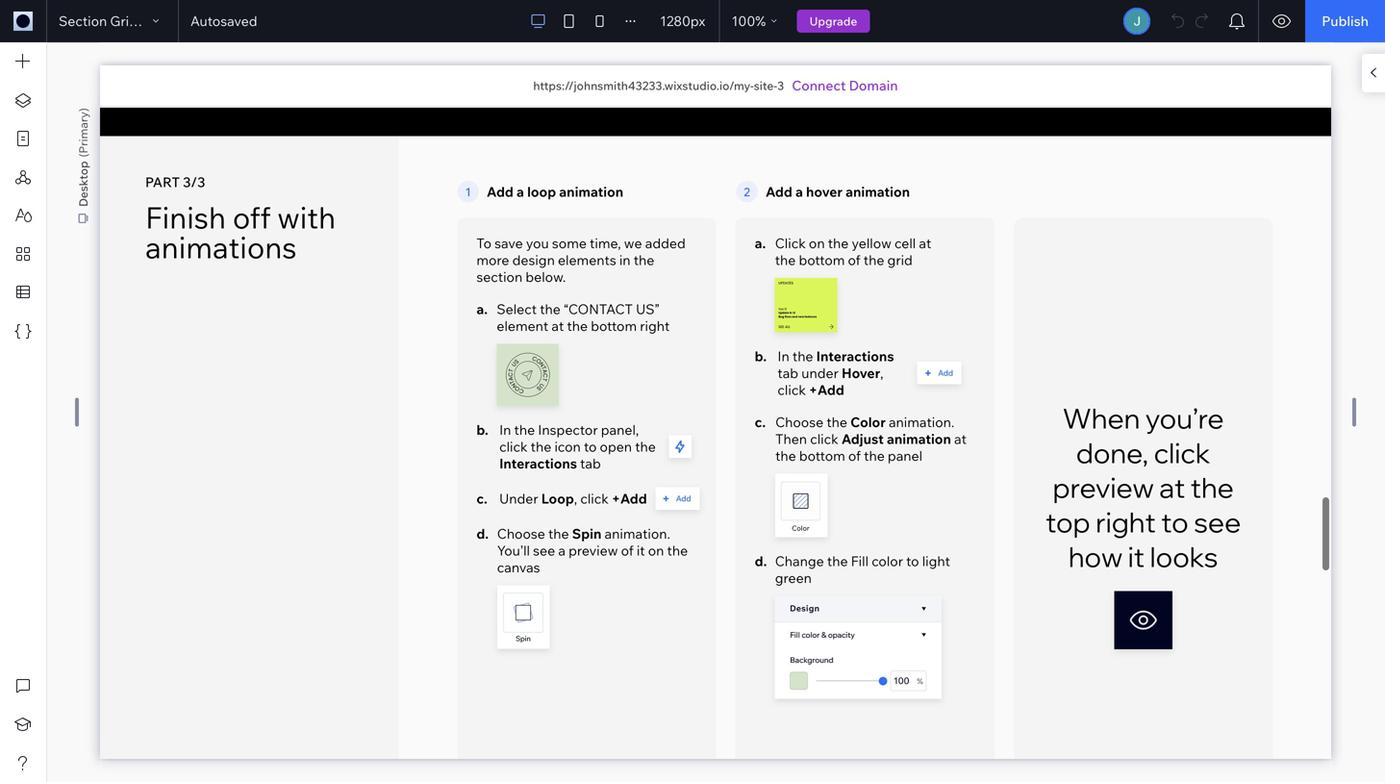 Task type: describe. For each thing, give the bounding box(es) containing it.
grid
[[110, 13, 138, 29]]

connect domain button
[[792, 76, 899, 95]]

%
[[756, 13, 766, 29]]

section grid | wix studio
[[59, 13, 215, 29]]

section
[[59, 13, 107, 29]]

|
[[141, 13, 144, 29]]

1280
[[660, 13, 691, 29]]

px
[[691, 13, 706, 29]]

autosaved
[[191, 13, 257, 29]]

3
[[778, 78, 785, 93]]

studio
[[173, 13, 215, 29]]

site-
[[754, 78, 778, 93]]

publish
[[1323, 13, 1370, 29]]



Task type: locate. For each thing, give the bounding box(es) containing it.
wix
[[147, 13, 170, 29]]

https://johnsmith43233.wixstudio.io/my-
[[534, 78, 754, 93]]

avatar image
[[1126, 10, 1149, 33]]

domain
[[850, 77, 899, 94]]

connect
[[792, 77, 846, 94]]

publish button
[[1306, 0, 1386, 42]]

100
[[732, 13, 756, 29]]

1280 px
[[660, 13, 706, 29]]

https://johnsmith43233.wixstudio.io/my-site-3 connect domain
[[534, 77, 899, 94]]

100 %
[[732, 13, 766, 29]]



Task type: vqa. For each thing, say whether or not it's contained in the screenshot.
1280
yes



